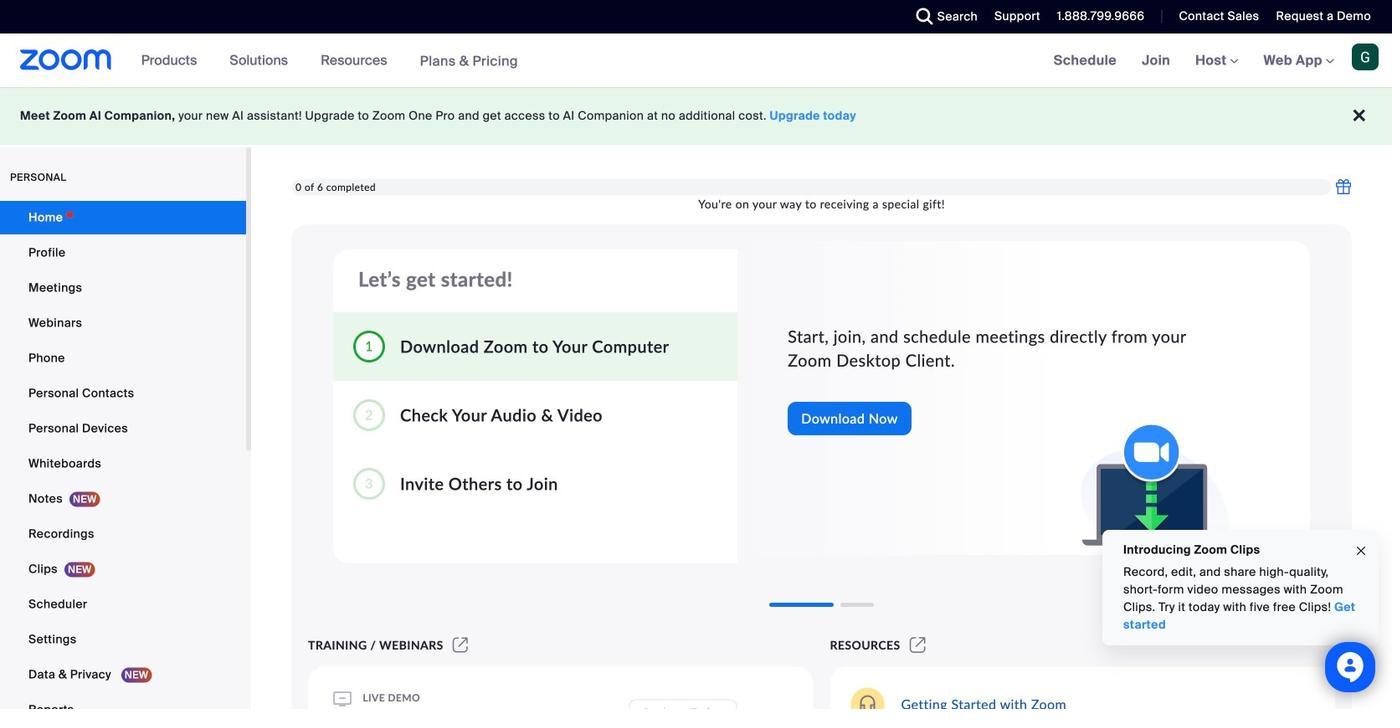 Task type: locate. For each thing, give the bounding box(es) containing it.
close image
[[1355, 542, 1368, 561]]

meetings navigation
[[1041, 33, 1392, 88]]

banner
[[0, 33, 1392, 88]]

window new image
[[907, 638, 928, 652]]

profile picture image
[[1352, 44, 1379, 70]]

footer
[[0, 87, 1392, 145]]

zoom logo image
[[20, 49, 112, 70]]



Task type: describe. For each thing, give the bounding box(es) containing it.
window new image
[[450, 638, 471, 652]]

product information navigation
[[129, 33, 531, 88]]

personal menu menu
[[0, 201, 246, 709]]



Task type: vqa. For each thing, say whether or not it's contained in the screenshot.
'footer'
yes



